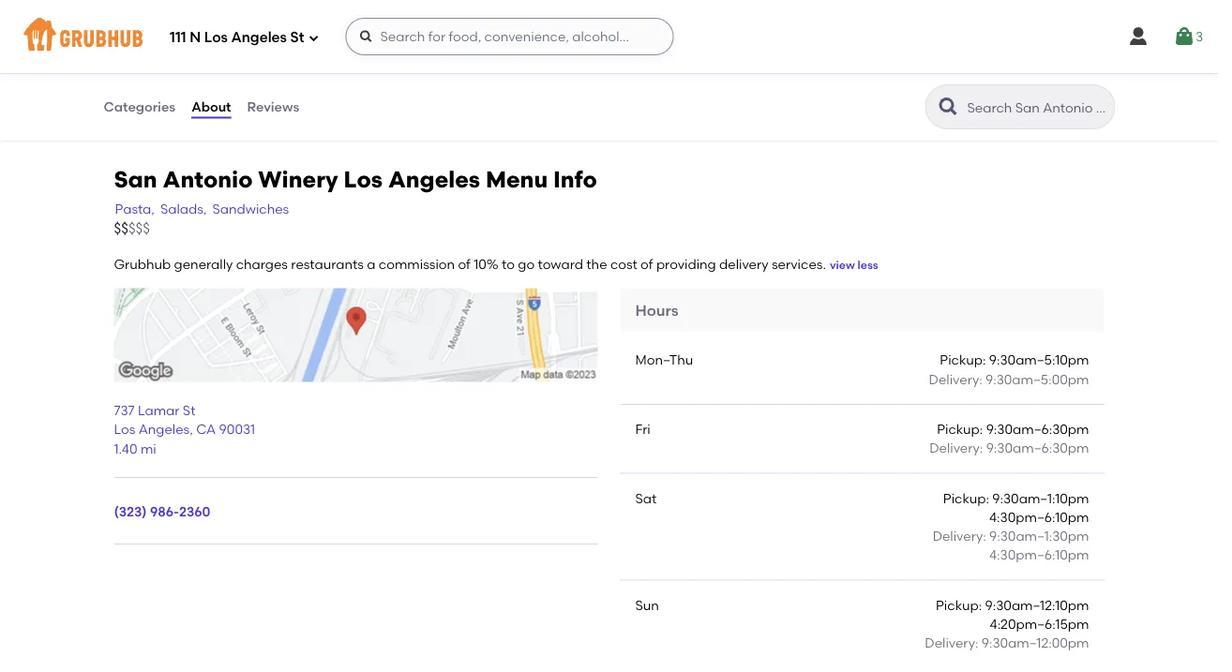 Task type: locate. For each thing, give the bounding box(es) containing it.
1 9:30am–6:30pm from the top
[[986, 421, 1089, 437]]

angeles down lamar
[[139, 422, 190, 438]]

Search San Antonio Winery Los Angeles search field
[[966, 98, 1109, 116]]

pasta, button
[[114, 198, 156, 219]]

pickup: down the pickup: 9:30am–6:30pm delivery: 9:30am–6:30pm
[[943, 490, 989, 506]]

sandwiches button
[[211, 198, 290, 219]]

services.
[[772, 256, 826, 272]]

2 horizontal spatial los
[[344, 166, 383, 193]]

0 vertical spatial st
[[290, 29, 304, 46]]

0 horizontal spatial angeles
[[139, 422, 190, 438]]

los right winery
[[344, 166, 383, 193]]

pickup: inside pickup: 9:30am–1:10pm 4:30pm–6:10pm delivery: 9:30am–1:30pm 4:30pm–6:10pm
[[943, 490, 989, 506]]

restaurants
[[291, 256, 364, 272]]

delivery: inside pickup: 9:30am–1:10pm 4:30pm–6:10pm delivery: 9:30am–1:30pm 4:30pm–6:10pm
[[933, 528, 986, 544]]

angeles inside 737 lamar st los angeles , ca 90031 1.40 mi
[[139, 422, 190, 438]]

4:30pm–6:10pm up the 9:30am–1:30pm
[[990, 509, 1089, 525]]

mi
[[141, 441, 156, 457]]

4:30pm–6:10pm down the 9:30am–1:30pm
[[990, 547, 1089, 563]]

2 vertical spatial angeles
[[139, 422, 190, 438]]

mon–thu
[[635, 352, 693, 368]]

1 4:30pm–6:10pm from the top
[[990, 509, 1089, 525]]

9:30am–6:30pm
[[986, 421, 1089, 437], [986, 440, 1089, 456]]

pickup: down pickup: 9:30am–5:10pm delivery: 9:30am–5:00pm
[[937, 421, 983, 437]]

pickup:
[[940, 352, 986, 368], [937, 421, 983, 437], [943, 490, 989, 506], [936, 597, 982, 613]]

los
[[204, 29, 228, 46], [344, 166, 383, 193], [114, 422, 135, 438]]

categories
[[104, 99, 176, 115]]

0 vertical spatial los
[[204, 29, 228, 46]]

sun
[[635, 597, 659, 613]]

(323) 986-2360 button
[[114, 502, 211, 521]]

1 vertical spatial 9:30am–6:30pm
[[986, 440, 1089, 456]]

svg image
[[652, 0, 675, 22], [1127, 25, 1150, 48], [359, 29, 374, 44], [308, 32, 319, 44]]

0 horizontal spatial los
[[114, 422, 135, 438]]

pickup: left the "9:30am–5:10pm"
[[940, 352, 986, 368]]

pickup: 9:30am–6:30pm delivery: 9:30am–6:30pm
[[930, 421, 1089, 456]]

info
[[553, 166, 597, 193]]

salads, button
[[159, 198, 208, 219]]

1 horizontal spatial of
[[641, 256, 653, 272]]

1 vertical spatial 4:30pm–6:10pm
[[990, 547, 1089, 563]]

pasta, salads, sandwiches
[[115, 201, 289, 216]]

986-
[[150, 504, 179, 520]]

view
[[830, 258, 855, 272]]

,
[[190, 422, 193, 438]]

los for san antonio winery los angeles menu info
[[344, 166, 383, 193]]

of left 10%
[[458, 256, 471, 272]]

9:30am–12:00pm
[[982, 636, 1089, 651]]

pickup: inside the pickup: 9:30am–6:30pm delivery: 9:30am–6:30pm
[[937, 421, 983, 437]]

2 vertical spatial los
[[114, 422, 135, 438]]

angeles
[[231, 29, 287, 46], [388, 166, 480, 193], [139, 422, 190, 438]]

angeles right desserts
[[231, 29, 287, 46]]

pickup: for 9:30am–5:10pm
[[940, 352, 986, 368]]

fri
[[635, 421, 651, 437]]

1 of from the left
[[458, 256, 471, 272]]

pickup: left '9:30am–12:10pm'
[[936, 597, 982, 613]]

1 horizontal spatial angeles
[[231, 29, 287, 46]]

2 horizontal spatial angeles
[[388, 166, 480, 193]]

3 button
[[1173, 20, 1203, 53]]

st
[[290, 29, 304, 46], [183, 403, 196, 419]]

st up reviews
[[290, 29, 304, 46]]

about button
[[191, 73, 232, 141]]

4:30pm–6:10pm
[[990, 509, 1089, 525], [990, 547, 1089, 563]]

1 horizontal spatial los
[[204, 29, 228, 46]]

st inside main navigation navigation
[[290, 29, 304, 46]]

of
[[458, 256, 471, 272], [641, 256, 653, 272]]

9:30am–6:30pm up 9:30am–1:10pm
[[986, 440, 1089, 456]]

los down 737
[[114, 422, 135, 438]]

1 vertical spatial angeles
[[388, 166, 480, 193]]

hours
[[635, 301, 679, 319]]

go
[[518, 256, 535, 272]]

0 vertical spatial 9:30am–6:30pm
[[986, 421, 1089, 437]]

about
[[191, 99, 231, 115]]

sat
[[635, 490, 657, 506]]

9:30am–6:30pm down 9:30am–5:00pm
[[986, 421, 1089, 437]]

los right n
[[204, 29, 228, 46]]

generally
[[174, 256, 233, 272]]

3
[[1196, 28, 1203, 44]]

menu
[[486, 166, 548, 193]]

1 vertical spatial st
[[183, 403, 196, 419]]

pickup: for 9:30am–12:10pm
[[936, 597, 982, 613]]

los inside 737 lamar st los angeles , ca 90031 1.40 mi
[[114, 422, 135, 438]]

commission
[[379, 256, 455, 272]]

1 vertical spatial los
[[344, 166, 383, 193]]

to
[[502, 256, 515, 272]]

of right cost
[[641, 256, 653, 272]]

$$$$$
[[114, 220, 150, 237]]

pickup: inside pickup: 9:30am–12:10pm 4:20pm–6:15pm delivery: 9:30am–12:00pm
[[936, 597, 982, 613]]

toward
[[538, 256, 583, 272]]

0 vertical spatial 4:30pm–6:10pm
[[990, 509, 1089, 525]]

homemade cannolis image
[[547, 0, 688, 35]]

0 horizontal spatial of
[[458, 256, 471, 272]]

1 horizontal spatial st
[[290, 29, 304, 46]]

0 vertical spatial angeles
[[231, 29, 287, 46]]

90031
[[219, 422, 255, 438]]

search icon image
[[937, 96, 960, 118]]

the
[[586, 256, 607, 272]]

2 9:30am–6:30pm from the top
[[986, 440, 1089, 456]]

9:30am–5:00pm
[[986, 371, 1089, 387]]

delivery:
[[929, 371, 983, 387], [930, 440, 983, 456], [933, 528, 986, 544], [925, 636, 979, 651]]

desserts
[[169, 38, 223, 54]]

angeles left menu
[[388, 166, 480, 193]]

1.40
[[114, 441, 137, 457]]

pickup: for 9:30am–1:10pm
[[943, 490, 989, 506]]

pickup: 9:30am–12:10pm 4:20pm–6:15pm delivery: 9:30am–12:00pm
[[925, 597, 1089, 651]]

st up ","
[[183, 403, 196, 419]]

pickup: inside pickup: 9:30am–5:10pm delivery: 9:30am–5:00pm
[[940, 352, 986, 368]]

san
[[114, 166, 157, 193]]

737 lamar st los angeles , ca 90031 1.40 mi
[[114, 403, 255, 457]]

0 horizontal spatial st
[[183, 403, 196, 419]]



Task type: describe. For each thing, give the bounding box(es) containing it.
salads,
[[160, 201, 207, 216]]

reviews
[[247, 99, 299, 115]]

$$
[[114, 220, 128, 237]]

9:30am–1:10pm
[[993, 490, 1089, 506]]

angeles for 737 lamar st los angeles , ca 90031 1.40 mi
[[139, 422, 190, 438]]

decadent
[[103, 38, 166, 54]]

categories button
[[103, 73, 176, 141]]

delivery: inside pickup: 9:30am–5:10pm delivery: 9:30am–5:00pm
[[929, 371, 983, 387]]

2360
[[179, 504, 211, 520]]

Search for food, convenience, alcohol... search field
[[346, 18, 674, 55]]

los for 737 lamar st los angeles , ca 90031 1.40 mi
[[114, 422, 135, 438]]

st inside 737 lamar st los angeles , ca 90031 1.40 mi
[[183, 403, 196, 419]]

ca
[[196, 422, 216, 438]]

pickup: 9:30am–1:10pm 4:30pm–6:10pm delivery: 9:30am–1:30pm 4:30pm–6:10pm
[[933, 490, 1089, 563]]

less
[[858, 258, 878, 272]]

cost
[[610, 256, 638, 272]]

grubhub
[[114, 256, 171, 272]]

angeles for san antonio winery los angeles menu info
[[388, 166, 480, 193]]

delivery: inside pickup: 9:30am–12:10pm 4:20pm–6:15pm delivery: 9:30am–12:00pm
[[925, 636, 979, 651]]

sandwiches
[[212, 201, 289, 216]]

pickup: for 9:30am–6:30pm
[[937, 421, 983, 437]]

111
[[170, 29, 186, 46]]

10%
[[474, 256, 499, 272]]

reviews button
[[246, 73, 300, 141]]

2 4:30pm–6:10pm from the top
[[990, 547, 1089, 563]]

4:20pm–6:15pm
[[990, 617, 1089, 632]]

2 of from the left
[[641, 256, 653, 272]]

(323)
[[114, 504, 147, 520]]

svg image
[[1173, 25, 1196, 48]]

view less button
[[830, 257, 878, 273]]

pasta,
[[115, 201, 155, 216]]

111 n los angeles st
[[170, 29, 304, 46]]

a
[[367, 256, 376, 272]]

grubhub generally charges restaurants a commission of 10% to go toward the cost of providing delivery services. view less
[[114, 256, 878, 272]]

antonio
[[163, 166, 253, 193]]

pickup: 9:30am–5:10pm delivery: 9:30am–5:00pm
[[929, 352, 1089, 387]]

decadent desserts tab
[[103, 36, 234, 55]]

(323) 986-2360
[[114, 504, 211, 520]]

main navigation navigation
[[0, 0, 1218, 73]]

charges
[[236, 256, 288, 272]]

delivery
[[719, 256, 769, 272]]

lamar
[[138, 403, 180, 419]]

san antonio winery los angeles menu info
[[114, 166, 597, 193]]

737
[[114, 403, 135, 419]]

9:30am–1:30pm
[[990, 528, 1089, 544]]

decadent desserts
[[103, 38, 223, 54]]

9:30am–12:10pm
[[985, 597, 1089, 613]]

angeles inside main navigation navigation
[[231, 29, 287, 46]]

delivery: inside the pickup: 9:30am–6:30pm delivery: 9:30am–6:30pm
[[930, 440, 983, 456]]

winery
[[258, 166, 338, 193]]

los inside main navigation navigation
[[204, 29, 228, 46]]

n
[[190, 29, 201, 46]]

providing
[[656, 256, 716, 272]]

9:30am–5:10pm
[[989, 352, 1089, 368]]



Task type: vqa. For each thing, say whether or not it's contained in the screenshot.
0.81 in the bottom of the page
no



